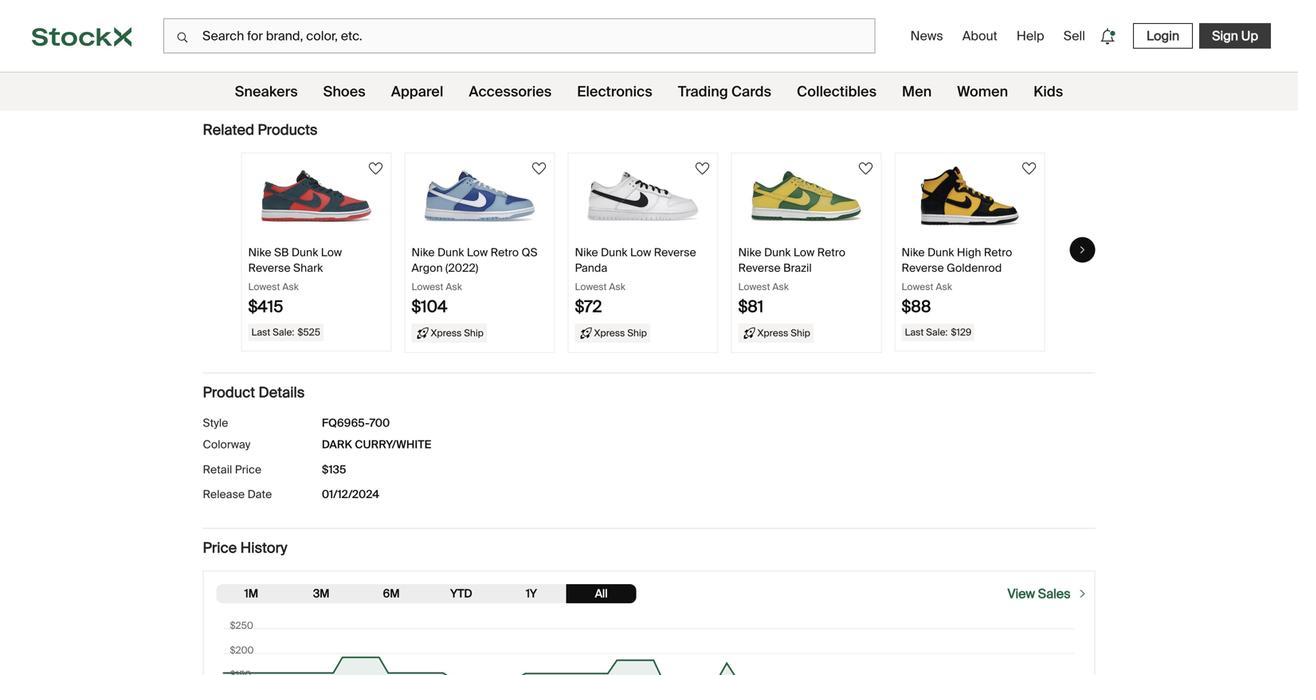 Task type: describe. For each thing, give the bounding box(es) containing it.
price history
[[203, 539, 287, 557]]

products
[[258, 121, 318, 139]]

reverse for $415
[[248, 261, 291, 275]]

shoes
[[323, 83, 366, 101]]

nike dunk low retro qs argon (2022) lowest ask $104
[[412, 245, 538, 317]]

retro for ask
[[491, 245, 519, 260]]

xpress for $81
[[758, 327, 789, 339]]

low for $72
[[630, 245, 651, 260]]

lowest for $81
[[739, 281, 770, 293]]

history
[[240, 539, 287, 557]]

kids
[[1034, 83, 1064, 101]]

lowest inside nike dunk low retro qs argon (2022) lowest ask $104
[[412, 281, 444, 293]]

men
[[902, 83, 932, 101]]

$129
[[951, 326, 972, 338]]

apparel
[[391, 83, 444, 101]]

nike dunk low retro reverse brazil lowest ask $81
[[739, 245, 846, 317]]

1y button
[[497, 585, 567, 604]]

ask for $415
[[283, 281, 299, 293]]

panda
[[575, 261, 608, 275]]

1m button
[[216, 585, 286, 604]]

xpress ship for $81
[[758, 327, 811, 339]]

retail
[[203, 462, 232, 477]]

collectibles link
[[797, 73, 877, 111]]

related
[[203, 121, 254, 139]]

high
[[957, 245, 982, 260]]

ask inside nike dunk low retro qs argon (2022) lowest ask $104
[[446, 281, 462, 293]]

Search... search field
[[163, 18, 876, 53]]

6m
[[383, 586, 400, 601]]

cards
[[732, 83, 772, 101]]

colorway
[[203, 437, 251, 452]]

1y
[[526, 586, 537, 601]]

nike dunk low retro qs argon (2022) image
[[424, 166, 536, 226]]

ship for $104
[[464, 327, 484, 339]]

sign up button
[[1200, 23, 1272, 49]]

sneakers link
[[235, 73, 298, 111]]

shark
[[293, 261, 323, 275]]

nike dunk low reverse panda image
[[588, 166, 699, 226]]

trading
[[678, 83, 728, 101]]

sales
[[1038, 586, 1071, 602]]

$415
[[248, 297, 283, 317]]

new
[[1038, 23, 1058, 35]]

date
[[248, 487, 272, 502]]

low for $104
[[467, 245, 488, 260]]

sale: for $415
[[273, 326, 294, 338]]

nike dunk low qs co.jp reverse curry (2024) image
[[235, 0, 694, 39]]

last for $88
[[905, 326, 924, 338]]

brazil
[[784, 261, 812, 275]]

sneakers
[[235, 83, 298, 101]]

low inside nike sb dunk low reverse shark lowest ask $415
[[321, 245, 342, 260]]

sale: for $88
[[926, 326, 948, 338]]

sb
[[274, 245, 289, 260]]

group containing 1m
[[204, 572, 649, 616]]

goldenrod
[[947, 261, 1002, 275]]

men link
[[902, 73, 932, 111]]

condition:
[[989, 23, 1035, 35]]

sign
[[1213, 28, 1239, 44]]

reverse for $81
[[739, 261, 781, 275]]

toggle authenticity value prop image
[[1072, 22, 1088, 37]]

release
[[203, 487, 245, 502]]

stockx logo link
[[0, 0, 163, 72]]

women link
[[958, 73, 1009, 111]]

dark
[[322, 437, 352, 452]]

all button
[[567, 585, 637, 604]]

1 vertical spatial price
[[203, 539, 237, 557]]

nike for $88
[[902, 245, 925, 260]]

sell
[[1064, 28, 1086, 44]]

stockx logo image
[[32, 27, 132, 47]]

retail price
[[203, 462, 262, 477]]

nike sb dunk low reverse shark lowest ask $415
[[248, 245, 342, 317]]

toggle promise value prop image
[[1072, 67, 1088, 83]]

up
[[1242, 28, 1259, 44]]

details
[[259, 384, 305, 402]]

news
[[911, 28, 944, 44]]

sign up
[[1213, 28, 1259, 44]]

dunk for $81
[[765, 245, 791, 260]]

xpress for $104
[[431, 327, 462, 339]]

01/12/2024
[[322, 487, 379, 502]]

700
[[370, 416, 390, 430]]

dunk for $88
[[928, 245, 955, 260]]

ask for $81
[[773, 281, 789, 293]]

product details
[[203, 384, 305, 402]]

ask inside nike dunk low reverse panda lowest ask $72
[[609, 281, 626, 293]]

$525
[[298, 326, 321, 338]]

last sale: $129
[[905, 326, 972, 338]]

about link
[[956, 21, 1004, 51]]

promise
[[770, 67, 813, 82]]

nike for $81
[[739, 245, 762, 260]]

lowest for $415
[[248, 281, 280, 293]]

ytd button
[[427, 585, 497, 604]]

fq6965-
[[322, 416, 370, 430]]



Task type: vqa. For each thing, say whether or not it's contained in the screenshot.
Yoshitomo Nara Set of 6 Glass Cups image
no



Task type: locate. For each thing, give the bounding box(es) containing it.
last for $415
[[252, 326, 270, 338]]

all
[[595, 586, 608, 601]]

1 nike from the left
[[248, 245, 272, 260]]

nike sb dunk low reverse shark image
[[261, 166, 372, 226]]

lowest up $415
[[248, 281, 280, 293]]

retro for $88
[[984, 245, 1013, 260]]

group
[[204, 572, 649, 616]]

dunk for $72
[[601, 245, 628, 260]]

price
[[235, 462, 262, 477], [203, 539, 237, 557]]

lowest inside nike sb dunk low reverse shark lowest ask $415
[[248, 281, 280, 293]]

low inside nike dunk low reverse panda lowest ask $72
[[630, 245, 651, 260]]

dunk up the shark
[[292, 245, 318, 260]]

lowest up $88 on the right top
[[902, 281, 934, 293]]

low down the nike dunk low reverse panda image
[[630, 245, 651, 260]]

xpress ship down $104
[[431, 327, 484, 339]]

2 lowest from the left
[[412, 281, 444, 293]]

2 horizontal spatial xpress ship
[[758, 327, 811, 339]]

dunk inside nike dunk low retro qs argon (2022) lowest ask $104
[[438, 245, 464, 260]]

dunk up (2022)
[[438, 245, 464, 260]]

retro inside nike dunk high retro reverse goldenrod lowest ask $88
[[984, 245, 1013, 260]]

0 horizontal spatial xpress
[[431, 327, 462, 339]]

6m button
[[356, 585, 427, 604]]

nike inside nike dunk high retro reverse goldenrod lowest ask $88
[[902, 245, 925, 260]]

1m
[[244, 586, 258, 601]]

$104
[[412, 297, 448, 317]]

last
[[252, 326, 270, 338], [905, 326, 924, 338]]

nike up "panda"
[[575, 245, 598, 260]]

follow image
[[366, 159, 385, 178], [693, 159, 712, 178], [857, 159, 876, 178], [1020, 159, 1039, 178]]

dunk inside nike dunk high retro reverse goldenrod lowest ask $88
[[928, 245, 955, 260]]

reverse down sb on the top of page
[[248, 261, 291, 275]]

last down $415
[[252, 326, 270, 338]]

xpress down $72
[[594, 327, 625, 339]]

1 lowest from the left
[[248, 281, 280, 293]]

retro for $81
[[818, 245, 846, 260]]

curry/white
[[355, 437, 432, 452]]

low up the shark
[[321, 245, 342, 260]]

reverse left brazil
[[739, 261, 781, 275]]

nike left sb on the top of page
[[248, 245, 272, 260]]

last sale: $525
[[252, 326, 321, 338]]

5 ask from the left
[[936, 281, 953, 293]]

retro down nike dunk low retro reverse brazil "image"
[[818, 245, 846, 260]]

qs
[[522, 245, 538, 260]]

condition: new
[[989, 23, 1058, 35]]

view
[[1008, 586, 1035, 602]]

3 dunk from the left
[[601, 245, 628, 260]]

$72
[[575, 297, 602, 317]]

nike dunk low reverse panda lowest ask $72
[[575, 245, 697, 317]]

3 follow image from the left
[[857, 159, 876, 178]]

3 retro from the left
[[984, 245, 1013, 260]]

xpress ship
[[431, 327, 484, 339], [594, 327, 647, 339], [758, 327, 811, 339]]

nike inside nike dunk low retro reverse brazil lowest ask $81
[[739, 245, 762, 260]]

1 ask from the left
[[283, 281, 299, 293]]

women
[[958, 83, 1009, 101]]

related products
[[203, 121, 318, 139]]

accessories
[[469, 83, 552, 101]]

xpress down $104
[[431, 327, 462, 339]]

product category switcher element
[[0, 73, 1299, 111]]

4 nike from the left
[[739, 245, 762, 260]]

0 vertical spatial price
[[235, 462, 262, 477]]

$81
[[739, 297, 764, 317]]

2 xpress ship from the left
[[594, 327, 647, 339]]

dunk inside nike dunk low retro reverse brazil lowest ask $81
[[765, 245, 791, 260]]

ask inside nike dunk low retro reverse brazil lowest ask $81
[[773, 281, 789, 293]]

1 xpress from the left
[[431, 327, 462, 339]]

dunk
[[292, 245, 318, 260], [438, 245, 464, 260], [601, 245, 628, 260], [765, 245, 791, 260], [928, 245, 955, 260]]

lowest for $88
[[902, 281, 934, 293]]

1 horizontal spatial last
[[905, 326, 924, 338]]

style
[[203, 416, 228, 430]]

0 horizontal spatial xpress ship
[[431, 327, 484, 339]]

1 sale: from the left
[[273, 326, 294, 338]]

about
[[963, 28, 998, 44]]

2 dunk from the left
[[438, 245, 464, 260]]

reverse inside nike dunk high retro reverse goldenrod lowest ask $88
[[902, 261, 944, 275]]

follow image
[[530, 159, 549, 178]]

notification unread icon image
[[1097, 25, 1119, 48]]

3 xpress ship from the left
[[758, 327, 811, 339]]

4 follow image from the left
[[1020, 159, 1039, 178]]

2 sale: from the left
[[926, 326, 948, 338]]

xpress ship down $81
[[758, 327, 811, 339]]

nike up argon
[[412, 245, 435, 260]]

1 ship from the left
[[464, 327, 484, 339]]

2 follow image from the left
[[693, 159, 712, 178]]

1 dunk from the left
[[292, 245, 318, 260]]

low up (2022)
[[467, 245, 488, 260]]

2 ask from the left
[[446, 281, 462, 293]]

price up "release date"
[[235, 462, 262, 477]]

ship
[[464, 327, 484, 339], [628, 327, 647, 339], [791, 327, 811, 339]]

follow image for $81
[[857, 159, 876, 178]]

reverse
[[654, 245, 697, 260], [248, 261, 291, 275], [739, 261, 781, 275], [902, 261, 944, 275]]

electronics link
[[577, 73, 653, 111]]

xpress ship for $104
[[431, 327, 484, 339]]

fq6965-700
[[322, 416, 390, 430]]

lowest down "panda"
[[575, 281, 607, 293]]

nike inside nike dunk low retro qs argon (2022) lowest ask $104
[[412, 245, 435, 260]]

0 horizontal spatial retro
[[491, 245, 519, 260]]

ship for $72
[[628, 327, 647, 339]]

login button
[[1134, 23, 1194, 49]]

ask for $88
[[936, 281, 953, 293]]

nike inside nike dunk low reverse panda lowest ask $72
[[575, 245, 598, 260]]

4 lowest from the left
[[739, 281, 770, 293]]

dunk left high
[[928, 245, 955, 260]]

product
[[203, 384, 255, 402]]

follow image for $415
[[366, 159, 385, 178]]

ytd
[[451, 586, 472, 601]]

reverse inside nike sb dunk low reverse shark lowest ask $415
[[248, 261, 291, 275]]

last down $88 on the right top
[[905, 326, 924, 338]]

1 low from the left
[[321, 245, 342, 260]]

low for $81
[[794, 245, 815, 260]]

xpress
[[431, 327, 462, 339], [594, 327, 625, 339], [758, 327, 789, 339]]

ask inside nike dunk high retro reverse goldenrod lowest ask $88
[[936, 281, 953, 293]]

sell link
[[1058, 21, 1092, 51]]

dunk inside nike dunk low reverse panda lowest ask $72
[[601, 245, 628, 260]]

xpress for $72
[[594, 327, 625, 339]]

help link
[[1011, 21, 1051, 51]]

sale: left $525
[[273, 326, 294, 338]]

3 nike from the left
[[575, 245, 598, 260]]

1 horizontal spatial sale:
[[926, 326, 948, 338]]

lowest inside nike dunk low reverse panda lowest ask $72
[[575, 281, 607, 293]]

follow image for $88
[[1020, 159, 1039, 178]]

retro inside nike dunk low retro qs argon (2022) lowest ask $104
[[491, 245, 519, 260]]

low up brazil
[[794, 245, 815, 260]]

view sales
[[1008, 586, 1071, 602]]

ship for $81
[[791, 327, 811, 339]]

retro left qs
[[491, 245, 519, 260]]

dunk inside nike sb dunk low reverse shark lowest ask $415
[[292, 245, 318, 260]]

sale: left $129
[[926, 326, 948, 338]]

2 last from the left
[[905, 326, 924, 338]]

lowest inside nike dunk high retro reverse goldenrod lowest ask $88
[[902, 281, 934, 293]]

1 horizontal spatial ship
[[628, 327, 647, 339]]

3m button
[[286, 585, 356, 604]]

dunk up "panda"
[[601, 245, 628, 260]]

$135
[[322, 462, 346, 477]]

2 horizontal spatial retro
[[984, 245, 1013, 260]]

ask inside nike sb dunk low reverse shark lowest ask $415
[[283, 281, 299, 293]]

nike for $72
[[575, 245, 598, 260]]

reverse inside nike dunk low retro reverse brazil lowest ask $81
[[739, 261, 781, 275]]

lowest down argon
[[412, 281, 444, 293]]

price left history
[[203, 539, 237, 557]]

argon
[[412, 261, 443, 275]]

3m
[[313, 586, 330, 601]]

ship down nike dunk low retro qs argon (2022) lowest ask $104
[[464, 327, 484, 339]]

lowest inside nike dunk low retro reverse brazil lowest ask $81
[[739, 281, 770, 293]]

5 lowest from the left
[[902, 281, 934, 293]]

0 horizontal spatial last
[[252, 326, 270, 338]]

5 nike from the left
[[902, 245, 925, 260]]

2 ship from the left
[[628, 327, 647, 339]]

lowest
[[248, 281, 280, 293], [412, 281, 444, 293], [575, 281, 607, 293], [739, 281, 770, 293], [902, 281, 934, 293]]

trading cards link
[[678, 73, 772, 111]]

reverse for $88
[[902, 261, 944, 275]]

0 horizontal spatial sale:
[[273, 326, 294, 338]]

news link
[[904, 21, 950, 51]]

3 ask from the left
[[609, 281, 626, 293]]

2 retro from the left
[[818, 245, 846, 260]]

retro up goldenrod
[[984, 245, 1013, 260]]

xpress ship down $72
[[594, 327, 647, 339]]

sale:
[[273, 326, 294, 338], [926, 326, 948, 338]]

low inside nike dunk low retro reverse brazil lowest ask $81
[[794, 245, 815, 260]]

reverse up $88 on the right top
[[902, 261, 944, 275]]

nike for $104
[[412, 245, 435, 260]]

retro
[[491, 245, 519, 260], [818, 245, 846, 260], [984, 245, 1013, 260]]

1 retro from the left
[[491, 245, 519, 260]]

our promise
[[748, 67, 813, 82]]

1 horizontal spatial xpress ship
[[594, 327, 647, 339]]

4 dunk from the left
[[765, 245, 791, 260]]

1 follow image from the left
[[366, 159, 385, 178]]

4 ask from the left
[[773, 281, 789, 293]]

3 xpress from the left
[[758, 327, 789, 339]]

3 low from the left
[[630, 245, 651, 260]]

nike dunk high retro reverse goldenrod image
[[914, 166, 1026, 226]]

low inside nike dunk low retro qs argon (2022) lowest ask $104
[[467, 245, 488, 260]]

xpress ship for $72
[[594, 327, 647, 339]]

1 xpress ship from the left
[[431, 327, 484, 339]]

kids link
[[1034, 73, 1064, 111]]

retro inside nike dunk low retro reverse brazil lowest ask $81
[[818, 245, 846, 260]]

nike dunk high retro reverse goldenrod lowest ask $88
[[902, 245, 1013, 317]]

$88
[[902, 297, 932, 317]]

5 dunk from the left
[[928, 245, 955, 260]]

ask
[[283, 281, 299, 293], [446, 281, 462, 293], [609, 281, 626, 293], [773, 281, 789, 293], [936, 281, 953, 293]]

trading cards
[[678, 83, 772, 101]]

3 ship from the left
[[791, 327, 811, 339]]

nike for $415
[[248, 245, 272, 260]]

1 last from the left
[[252, 326, 270, 338]]

shoes link
[[323, 73, 366, 111]]

view sales button
[[1002, 585, 1095, 604]]

3 lowest from the left
[[575, 281, 607, 293]]

nike up $88 on the right top
[[902, 245, 925, 260]]

ship down nike dunk low reverse panda lowest ask $72
[[628, 327, 647, 339]]

nike dunk low retro reverse brazil image
[[751, 166, 863, 226]]

0 horizontal spatial ship
[[464, 327, 484, 339]]

2 nike from the left
[[412, 245, 435, 260]]

reverse down the nike dunk low reverse panda image
[[654, 245, 697, 260]]

collectibles
[[797, 83, 877, 101]]

2 horizontal spatial xpress
[[758, 327, 789, 339]]

nike inside nike sb dunk low reverse shark lowest ask $415
[[248, 245, 272, 260]]

reverse inside nike dunk low reverse panda lowest ask $72
[[654, 245, 697, 260]]

nike up $81
[[739, 245, 762, 260]]

release date
[[203, 487, 272, 502]]

lowest up $81
[[739, 281, 770, 293]]

dunk up brazil
[[765, 245, 791, 260]]

2 low from the left
[[467, 245, 488, 260]]

help
[[1017, 28, 1045, 44]]

1 horizontal spatial retro
[[818, 245, 846, 260]]

our
[[748, 67, 767, 82]]

low
[[321, 245, 342, 260], [467, 245, 488, 260], [630, 245, 651, 260], [794, 245, 815, 260]]

4 low from the left
[[794, 245, 815, 260]]

apparel link
[[391, 73, 444, 111]]

dunk for $104
[[438, 245, 464, 260]]

accessories link
[[469, 73, 552, 111]]

2 horizontal spatial ship
[[791, 327, 811, 339]]

xpress down $81
[[758, 327, 789, 339]]

dark curry/white
[[322, 437, 432, 452]]

login
[[1147, 28, 1180, 44]]

move carousel right image
[[1078, 245, 1088, 255]]

(2022)
[[446, 261, 479, 275]]

2 xpress from the left
[[594, 327, 625, 339]]

ship down nike dunk low retro reverse brazil lowest ask $81
[[791, 327, 811, 339]]

1 horizontal spatial xpress
[[594, 327, 625, 339]]



